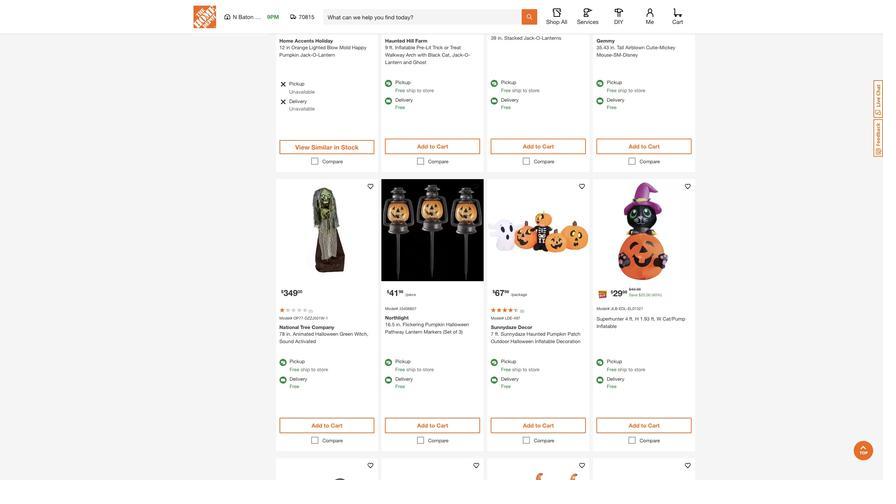 Task type: locate. For each thing, give the bounding box(es) containing it.
lantern inside northlight 16.5 in. flickering pumpkin halloween pathway lantern markers (set of 3)
[[406, 329, 422, 335]]

limited stock for pickup image left delivery unavailable
[[279, 99, 286, 105]]

1 vertical spatial lantern
[[385, 59, 402, 65]]

delightfully spooky lighted halloween jack-o-lanterns (set of 2) image
[[276, 459, 378, 481]]

lantern down blow
[[318, 52, 335, 58]]

9pm
[[267, 13, 279, 20]]

ship for available shipping icon related to 349
[[301, 367, 310, 373]]

ship
[[406, 87, 416, 93], [512, 87, 521, 93], [618, 87, 627, 93], [301, 367, 310, 373], [406, 367, 416, 373], [512, 367, 521, 373], [618, 367, 627, 373]]

el01321
[[628, 307, 643, 311]]

pumpkin down 12
[[279, 52, 299, 58]]

ship for available shipping icon related to /piece
[[406, 367, 416, 373]]

in left stock
[[334, 143, 339, 151]]

. left the 40
[[645, 293, 646, 298]]

1 horizontal spatial inflatable
[[535, 339, 555, 345]]

1 horizontal spatial jack-
[[452, 52, 465, 58]]

$ for 29
[[611, 290, 613, 295]]

live chat image
[[874, 80, 883, 118]]

available shipping image for /package
[[491, 377, 498, 384]]

in. down northlight
[[396, 322, 401, 328]]

1 available shipping image from the left
[[385, 98, 392, 105]]

national tree company 78 in. animated halloween green witch, sound activated
[[279, 325, 368, 345]]

1 horizontal spatial haunted
[[527, 332, 546, 338]]

shop all button
[[546, 8, 568, 25]]

1 vertical spatial limited stock for pickup image
[[279, 99, 286, 105]]

0 horizontal spatial 4
[[415, 22, 418, 27]]

0 vertical spatial unavailable
[[289, 89, 315, 95]]

ft. inside "sunnydaze decor 7 ft. sunnydaze haunted pumpkin patch outdoor halloween inflatable decoration"
[[495, 332, 499, 338]]

0 horizontal spatial available for pickup image
[[491, 80, 498, 87]]

0 vertical spatial inflatable
[[395, 44, 415, 50]]

2 horizontal spatial lantern
[[406, 329, 422, 335]]

$ inside $ 41 98 /piece
[[387, 289, 389, 295]]

( 5 )
[[520, 309, 524, 314]]

available shipping image for 349
[[279, 377, 286, 384]]

inflatable down hill
[[395, 44, 415, 50]]

0 vertical spatial company
[[523, 28, 546, 34]]

sunnydaze down decor
[[501, 332, 525, 338]]

haunted
[[385, 38, 405, 44], [527, 332, 546, 338]]

0 vertical spatial in
[[286, 44, 290, 50]]

in right 12
[[286, 44, 290, 50]]

0 vertical spatial pumpkin
[[279, 52, 299, 58]]

) up farm
[[418, 22, 418, 27]]

2 unavailable from the top
[[289, 106, 315, 112]]

98 right 49
[[637, 287, 641, 292]]

disney
[[623, 52, 638, 58]]

1 unavailable from the top
[[289, 89, 315, 95]]

northlight 16.5 in. flickering pumpkin halloween pathway lantern markers (set of 3)
[[385, 315, 469, 335]]

in. inside the "national tree company 78 in. animated halloween green witch, sound activated"
[[286, 332, 291, 338]]

. up save
[[636, 287, 637, 292]]

ft.
[[389, 44, 394, 50], [629, 316, 634, 322], [651, 316, 656, 322], [495, 332, 499, 338]]

) up decor
[[523, 309, 524, 314]]

tree inside the "national tree company 78 in. animated halloween green witch, sound activated"
[[300, 325, 310, 331]]

patch
[[568, 332, 581, 338]]

2 horizontal spatial o-
[[536, 35, 542, 41]]

$ for 67
[[493, 289, 495, 295]]

1 horizontal spatial 1
[[326, 316, 328, 321]]

1 horizontal spatial lantern
[[385, 59, 402, 65]]

2 available shipping image from the left
[[597, 98, 604, 105]]

0 horizontal spatial )
[[312, 309, 313, 314]]

me
[[646, 18, 654, 25]]

4 left h
[[625, 316, 628, 322]]

1 vertical spatial sunnydaze
[[501, 332, 525, 338]]

2 available for pickup image from the left
[[597, 80, 604, 87]]

tree up animated
[[300, 325, 310, 331]]

98 inside $ 29 98
[[623, 290, 627, 295]]

2 horizontal spatial halloween
[[511, 339, 534, 345]]

2 horizontal spatial jack-
[[524, 35, 536, 41]]

halloween up "of"
[[446, 322, 469, 328]]

company for halloween
[[312, 325, 334, 331]]

0 horizontal spatial company
[[312, 325, 334, 331]]

available shipping image
[[491, 98, 498, 105], [279, 377, 286, 384], [385, 377, 392, 384], [491, 377, 498, 384], [597, 377, 604, 384]]

jack-
[[524, 35, 536, 41], [300, 52, 313, 58], [452, 52, 465, 58]]

rouge
[[255, 13, 272, 20]]

1 horizontal spatial .
[[645, 293, 646, 298]]

pickup inside the pickup unavailable
[[289, 81, 304, 87]]

0 horizontal spatial inflatable
[[395, 44, 415, 50]]

98 for 41
[[399, 289, 403, 295]]

company inside the national tree company 39 in. stacked jack-o-lanterns
[[523, 28, 546, 34]]

lantern down "flickering"
[[406, 329, 422, 335]]

in. right 39
[[498, 35, 503, 41]]

model# left rah-
[[491, 20, 504, 24]]

view similar in stock
[[295, 143, 359, 151]]

1 horizontal spatial company
[[523, 28, 546, 34]]

baton
[[239, 13, 254, 20]]

national up 39
[[491, 28, 511, 34]]

ft. right 9
[[389, 44, 394, 50]]

0 vertical spatial limited stock for pickup image
[[279, 81, 286, 87]]

2 limited stock for pickup image from the top
[[279, 99, 286, 105]]

%)
[[657, 293, 662, 298]]

2 vertical spatial halloween
[[511, 339, 534, 345]]

( up 497
[[520, 309, 521, 314]]

0 vertical spatial tree
[[512, 28, 522, 34]]

inflatable down superhunter
[[597, 324, 617, 330]]

98 inside $ 67 98 /package
[[504, 289, 509, 295]]

sunnydaze down model# lde-497 on the bottom of page
[[491, 325, 517, 331]]

/piece
[[405, 293, 416, 297]]

in inside view similar in stock link
[[334, 143, 339, 151]]

jack- down treat
[[452, 52, 465, 58]]

0 horizontal spatial haunted
[[385, 38, 405, 44]]

4 for )
[[415, 22, 418, 27]]

save
[[629, 293, 638, 298]]

model# left jlb-
[[597, 307, 610, 311]]

1 vertical spatial inflatable
[[597, 324, 617, 330]]

jack- right stacked
[[524, 35, 536, 41]]

in. inside northlight 16.5 in. flickering pumpkin halloween pathway lantern markers (set of 3)
[[396, 322, 401, 328]]

$ left /package
[[493, 289, 495, 295]]

1
[[310, 309, 312, 314], [326, 316, 328, 321]]

lantern inside haunted hill farm 9 ft. inflatable pre-lit trick or treat walkway arch with black cat, jack-o- lantern and ghost
[[385, 59, 402, 65]]

model# for model# lde-497
[[491, 316, 504, 321]]

7 ft. x 16 ft. happy halloween jack-o-lanterns garage door decor mural for double car garage car garage image
[[593, 459, 695, 481]]

ft. right 7
[[495, 332, 499, 338]]

98 inside $ 41 98 /piece
[[399, 289, 403, 295]]

1 vertical spatial 4
[[625, 316, 628, 322]]

0 vertical spatial .
[[636, 287, 637, 292]]

flickering
[[403, 322, 424, 328]]

delivery free
[[395, 97, 413, 110], [501, 97, 519, 110], [607, 97, 625, 110], [290, 377, 307, 390], [395, 377, 413, 390], [501, 377, 519, 390], [607, 377, 625, 390]]

accents
[[295, 38, 314, 44]]

shop all
[[546, 18, 567, 25]]

available for pickup image for /package
[[491, 360, 498, 367]]

1 vertical spatial 1
[[326, 316, 328, 321]]

1 vertical spatial company
[[312, 325, 334, 331]]

gemmy 35.43 in. tall airblown cutie-mickey mouse-sm-disney
[[597, 38, 675, 58]]

2 vertical spatial pumpkin
[[547, 332, 566, 338]]

pumpkin
[[279, 52, 299, 58], [425, 322, 445, 328], [547, 332, 566, 338]]

/package
[[511, 293, 527, 297]]

lighted
[[309, 44, 326, 50]]

n baton rouge
[[233, 13, 272, 20]]

pickup
[[395, 79, 411, 85], [501, 79, 516, 85], [607, 79, 622, 85], [289, 81, 304, 87], [290, 359, 305, 365], [395, 359, 411, 365], [501, 359, 516, 365], [607, 359, 622, 365]]

jack- down orange
[[300, 52, 313, 58]]

0 vertical spatial halloween
[[446, 322, 469, 328]]

( up model# op77-dzzj501w-1
[[309, 309, 310, 314]]

98 left save
[[623, 290, 627, 295]]

$ for 41
[[387, 289, 389, 295]]

1 vertical spatial haunted
[[527, 332, 546, 338]]

to
[[417, 87, 421, 93], [523, 87, 527, 93], [629, 87, 633, 93], [430, 143, 435, 150], [535, 143, 541, 150], [641, 143, 647, 150], [311, 367, 316, 373], [417, 367, 421, 373], [523, 367, 527, 373], [629, 367, 633, 373], [324, 423, 329, 430], [430, 423, 435, 430], [535, 423, 541, 430], [641, 423, 647, 430]]

model# up northlight
[[385, 307, 398, 311]]

1 horizontal spatial available shipping image
[[597, 98, 604, 105]]

tree inside the national tree company 39 in. stacked jack-o-lanterns
[[512, 28, 522, 34]]

0 horizontal spatial available shipping image
[[385, 98, 392, 105]]

add to cart button
[[385, 139, 480, 154], [491, 139, 586, 154], [597, 139, 692, 154], [279, 419, 375, 434], [385, 419, 480, 434], [491, 419, 586, 434], [597, 419, 692, 434]]

1 limited stock for pickup image from the top
[[279, 81, 286, 87]]

$ inside $ 349 00
[[281, 289, 284, 295]]

$ up jlb-
[[611, 290, 613, 295]]

limited stock for pickup image for delivery
[[279, 99, 286, 105]]

unavailable up delivery unavailable
[[289, 89, 315, 95]]

1 vertical spatial national
[[279, 325, 299, 331]]

limited stock for pickup image
[[279, 81, 286, 87], [279, 99, 286, 105]]

$ for 349
[[281, 289, 284, 295]]

0 horizontal spatial national
[[279, 325, 299, 331]]

49
[[631, 287, 636, 292]]

39
[[491, 35, 496, 41]]

decoration
[[557, 339, 581, 345]]

98 left /piece at the left of page
[[399, 289, 403, 295]]

pumpkin inside home accents holiday 12 in orange lighted blow mold happy pumpkin jack-o-lantern
[[279, 52, 299, 58]]

( 1 )
[[309, 309, 313, 314]]

00 right 20
[[646, 293, 651, 298]]

in. left tall
[[610, 44, 616, 50]]

available shipping image
[[385, 98, 392, 105], [597, 98, 604, 105]]

the home depot logo image
[[193, 6, 216, 28]]

sunnydaze
[[491, 325, 517, 331], [501, 332, 525, 338]]

op77-
[[294, 316, 305, 321]]

cart link
[[670, 8, 686, 25]]

limited stock for pickup image left the pickup unavailable
[[279, 81, 286, 87]]

$ up model# op77-dzzj501w-1
[[281, 289, 284, 295]]

1 horizontal spatial 4
[[625, 316, 628, 322]]

0 horizontal spatial jack-
[[300, 52, 313, 58]]

store for available shipping icon corresponding to /package
[[529, 367, 540, 373]]

0 vertical spatial national
[[491, 28, 511, 34]]

inflatable inside superhunter 4 ft. h 1.93 ft. w cat/pump inflatable
[[597, 324, 617, 330]]

0 horizontal spatial halloween
[[315, 332, 338, 338]]

national
[[491, 28, 511, 34], [279, 325, 299, 331]]

pickup free ship to store
[[395, 79, 434, 93], [501, 79, 540, 93], [607, 79, 645, 93], [290, 359, 328, 373], [395, 359, 434, 373], [501, 359, 540, 373], [607, 359, 645, 373]]

available shipping image for 35.43 in. tall airblown cutie-mickey mouse-sm-disney
[[597, 98, 604, 105]]

16.5 in. flickering pumpkin halloween pathway lantern markers (set of 3) image
[[382, 179, 484, 282]]

model# op77-dzzj501w-1
[[279, 316, 328, 321]]

4
[[415, 22, 418, 27], [625, 316, 628, 322]]

$ inside $ 67 98 /package
[[493, 289, 495, 295]]

model# rah-zhk00715
[[491, 20, 533, 24]]

tree up stacked
[[512, 28, 522, 34]]

pumpkin up the decoration
[[547, 332, 566, 338]]

compare
[[322, 159, 343, 165], [428, 159, 449, 165], [534, 159, 554, 165], [640, 159, 660, 165], [322, 438, 343, 444], [428, 438, 449, 444], [534, 438, 554, 444], [640, 438, 660, 444]]

1 horizontal spatial national
[[491, 28, 511, 34]]

0 horizontal spatial in
[[286, 44, 290, 50]]

delivery inside delivery unavailable
[[289, 98, 307, 104]]

black
[[428, 52, 440, 58]]

0 horizontal spatial 00
[[298, 289, 302, 295]]

8 ft. led pumpkin family waterproof halloween yard decoration for yard halloween inflatable image
[[382, 459, 484, 481]]

1 horizontal spatial in
[[334, 143, 339, 151]]

497
[[514, 316, 520, 321]]

20
[[641, 293, 645, 298]]

.
[[636, 287, 637, 292], [645, 293, 646, 298]]

company inside the "national tree company 78 in. animated halloween green witch, sound activated"
[[312, 325, 334, 331]]

inflatable
[[395, 44, 415, 50], [597, 324, 617, 330], [535, 339, 555, 345]]

lantern down walkway
[[385, 59, 402, 65]]

unavailable down the pickup unavailable
[[289, 106, 315, 112]]

$ inside $ 29 98
[[611, 290, 613, 295]]

halloween left green
[[315, 332, 338, 338]]

1 vertical spatial tree
[[300, 325, 310, 331]]

0 horizontal spatial pumpkin
[[279, 52, 299, 58]]

inflatable inside haunted hill farm 9 ft. inflatable pre-lit trick or treat walkway arch with black cat, jack-o- lantern and ghost
[[395, 44, 415, 50]]

0 vertical spatial haunted
[[385, 38, 405, 44]]

$ right save
[[639, 293, 641, 298]]

pumpkin up markers
[[425, 322, 445, 328]]

store
[[423, 87, 434, 93], [529, 87, 540, 93], [634, 87, 645, 93], [317, 367, 328, 373], [423, 367, 434, 373], [529, 367, 540, 373], [634, 367, 645, 373]]

halloween inside "sunnydaze decor 7 ft. sunnydaze haunted pumpkin patch outdoor halloween inflatable decoration"
[[511, 339, 534, 345]]

( left %)
[[652, 293, 653, 298]]

1 vertical spatial unavailable
[[289, 106, 315, 112]]

0 horizontal spatial 1
[[310, 309, 312, 314]]

halloween inside the "national tree company 78 in. animated halloween green witch, sound activated"
[[315, 332, 338, 338]]

1 horizontal spatial pumpkin
[[425, 322, 445, 328]]

4 inside superhunter 4 ft. h 1.93 ft. w cat/pump inflatable
[[625, 316, 628, 322]]

halloween down decor
[[511, 339, 534, 345]]

company down dzzj501w- on the left bottom of page
[[312, 325, 334, 331]]

edl-
[[619, 307, 628, 311]]

lantern
[[318, 52, 335, 58], [385, 59, 402, 65], [406, 329, 422, 335]]

view
[[295, 143, 310, 151]]

1 vertical spatial halloween
[[315, 332, 338, 338]]

haunted down decor
[[527, 332, 546, 338]]

national up the 78
[[279, 325, 299, 331]]

0 vertical spatial sunnydaze
[[491, 325, 517, 331]]

national inside the "national tree company 78 in. animated halloween green witch, sound activated"
[[279, 325, 299, 331]]

98 for 67
[[504, 289, 509, 295]]

pre-
[[417, 44, 426, 50]]

national tree company 39 in. stacked jack-o-lanterns
[[491, 28, 561, 41]]

1 vertical spatial pumpkin
[[425, 322, 445, 328]]

zhk00715
[[515, 20, 533, 24]]

0 horizontal spatial o-
[[313, 52, 318, 58]]

2 vertical spatial lantern
[[406, 329, 422, 335]]

0 horizontal spatial tree
[[300, 325, 310, 331]]

1 up the "national tree company 78 in. animated halloween green witch, sound activated"
[[326, 316, 328, 321]]

2 horizontal spatial )
[[523, 309, 524, 314]]

2 vertical spatial inflatable
[[535, 339, 555, 345]]

( up farm
[[414, 22, 415, 27]]

2 horizontal spatial pumpkin
[[547, 332, 566, 338]]

1 horizontal spatial o-
[[465, 52, 470, 58]]

company down zhk00715
[[523, 28, 546, 34]]

store for 35.43 in. tall airblown cutie-mickey mouse-sm-disney's available shipping image
[[634, 87, 645, 93]]

o- inside haunted hill farm 9 ft. inflatable pre-lit trick or treat walkway arch with black cat, jack-o- lantern and ghost
[[465, 52, 470, 58]]

lde-
[[505, 316, 514, 321]]

7 ft. sunnydaze haunted pumpkin patch outdoor halloween inflatable decoration image
[[487, 179, 590, 282]]

98 inside '$ 49 . 98 save $ 20 . 00 ( 40 %)'
[[637, 287, 641, 292]]

98 for 29
[[623, 290, 627, 295]]

1 horizontal spatial halloween
[[446, 322, 469, 328]]

) up dzzj501w- on the left bottom of page
[[312, 309, 313, 314]]

1 up dzzj501w- on the left bottom of page
[[310, 309, 312, 314]]

78 in. animated halloween green witch, sound activated image
[[276, 179, 378, 282]]

jlb-
[[611, 307, 619, 311]]

1 horizontal spatial 00
[[646, 293, 651, 298]]

0 horizontal spatial lantern
[[318, 52, 335, 58]]

available for pickup image
[[385, 80, 392, 87], [279, 360, 286, 367], [385, 360, 392, 367], [491, 360, 498, 367], [597, 360, 604, 367]]

1 horizontal spatial tree
[[512, 28, 522, 34]]

in inside home accents holiday 12 in orange lighted blow mold happy pumpkin jack-o-lantern
[[286, 44, 290, 50]]

airblown
[[626, 44, 645, 50]]

$ up model# 33406607
[[387, 289, 389, 295]]

in.
[[498, 35, 503, 41], [610, 44, 616, 50], [396, 322, 401, 328], [286, 332, 291, 338]]

) for /package
[[523, 309, 524, 314]]

in. right the 78
[[286, 332, 291, 338]]

available for pickup image
[[491, 80, 498, 87], [597, 80, 604, 87]]

4 up farm
[[415, 22, 418, 27]]

$
[[629, 287, 631, 292], [281, 289, 284, 295], [387, 289, 389, 295], [493, 289, 495, 295], [611, 290, 613, 295], [639, 293, 641, 298]]

available for pickup image for 349
[[279, 360, 286, 367]]

1 vertical spatial in
[[334, 143, 339, 151]]

inflatable left the decoration
[[535, 339, 555, 345]]

northlight
[[385, 315, 409, 321]]

company for jack-
[[523, 28, 546, 34]]

$ 349 00
[[281, 288, 302, 298]]

haunted up 9
[[385, 38, 405, 44]]

00 up op77- on the bottom
[[298, 289, 302, 295]]

00 inside '$ 49 . 98 save $ 20 . 00 ( 40 %)'
[[646, 293, 651, 298]]

0 vertical spatial lantern
[[318, 52, 335, 58]]

model# left op77- on the bottom
[[279, 316, 292, 321]]

$ up save
[[629, 287, 631, 292]]

mold
[[339, 44, 351, 50]]

model# left lde-
[[491, 316, 504, 321]]

1 horizontal spatial available for pickup image
[[597, 80, 604, 87]]

0 vertical spatial 4
[[415, 22, 418, 27]]

2 horizontal spatial inflatable
[[597, 324, 617, 330]]

available shipping image for 9 ft. inflatable pre-lit trick or treat walkway arch with black cat, jack-o- lantern and ghost
[[385, 98, 392, 105]]

all
[[561, 18, 567, 25]]

0 horizontal spatial .
[[636, 287, 637, 292]]

tree for animated
[[300, 325, 310, 331]]

home accents holiday 12 in orange lighted blow mold happy pumpkin jack-o-lantern
[[279, 38, 367, 58]]

98 left /package
[[504, 289, 509, 295]]

national inside the national tree company 39 in. stacked jack-o-lanterns
[[491, 28, 511, 34]]

inflatable inside "sunnydaze decor 7 ft. sunnydaze haunted pumpkin patch outdoor halloween inflatable decoration"
[[535, 339, 555, 345]]

78
[[279, 332, 285, 338]]



Task type: describe. For each thing, give the bounding box(es) containing it.
( for sunnydaze decor 7 ft. sunnydaze haunted pumpkin patch outdoor halloween inflatable decoration
[[520, 309, 521, 314]]

hill
[[406, 38, 414, 44]]

model# jlb-edl-el01321
[[597, 307, 643, 311]]

4 for ft.
[[625, 316, 628, 322]]

lit
[[426, 44, 431, 50]]

pumpkin inside "sunnydaze decor 7 ft. sunnydaze haunted pumpkin patch outdoor halloween inflatable decoration"
[[547, 332, 566, 338]]

$ 29 98
[[611, 289, 627, 299]]

limited stock for pickup image for pickup
[[279, 81, 286, 87]]

199
[[495, 1, 509, 11]]

dzzj501w-
[[305, 316, 326, 321]]

16.5
[[385, 322, 395, 328]]

mickey
[[660, 44, 675, 50]]

pickup unavailable
[[289, 81, 315, 95]]

sm-
[[614, 52, 623, 58]]

markers
[[424, 329, 442, 335]]

ship for 35.43 in. tall airblown cutie-mickey mouse-sm-disney's available shipping image
[[618, 87, 627, 93]]

me button
[[639, 8, 661, 25]]

7
[[491, 332, 494, 338]]

orange
[[291, 44, 308, 50]]

happy
[[352, 44, 367, 50]]

haunted hill farm 9 ft. inflatable pre-lit trick or treat walkway arch with black cat, jack-o- lantern and ghost
[[385, 38, 470, 65]]

store for available shipping icon related to /piece
[[423, 367, 434, 373]]

similar
[[311, 143, 332, 151]]

haunted inside "sunnydaze decor 7 ft. sunnydaze haunted pumpkin patch outdoor halloween inflatable decoration"
[[527, 332, 546, 338]]

stock
[[341, 143, 359, 151]]

services
[[577, 18, 599, 25]]

in. inside the national tree company 39 in. stacked jack-o-lanterns
[[498, 35, 503, 41]]

services button
[[577, 8, 599, 25]]

29
[[613, 289, 623, 299]]

gemmy
[[597, 38, 615, 44]]

halloween inside northlight 16.5 in. flickering pumpkin halloween pathway lantern markers (set of 3)
[[446, 322, 469, 328]]

(set
[[443, 329, 452, 335]]

national for animated
[[279, 325, 299, 331]]

of
[[453, 329, 457, 335]]

What can we help you find today? search field
[[328, 10, 521, 24]]

model# 33406607
[[385, 307, 417, 311]]

diy
[[614, 18, 624, 25]]

view similar in stock link
[[279, 140, 375, 154]]

pathway
[[385, 329, 404, 335]]

5
[[521, 309, 523, 314]]

available shipping image for /piece
[[385, 377, 392, 384]]

67
[[495, 288, 504, 298]]

1 horizontal spatial )
[[418, 22, 418, 27]]

40
[[653, 293, 657, 298]]

ft. left h
[[629, 316, 634, 322]]

lanterns
[[542, 35, 561, 41]]

superhunter 4 ft. h 1.93 ft. w cat/pump inflatable link
[[597, 316, 692, 331]]

h
[[635, 316, 639, 322]]

pumpkin inside northlight 16.5 in. flickering pumpkin halloween pathway lantern markers (set of 3)
[[425, 322, 445, 328]]

tree for stacked
[[512, 28, 522, 34]]

0 vertical spatial 1
[[310, 309, 312, 314]]

haunted inside haunted hill farm 9 ft. inflatable pre-lit trick or treat walkway arch with black cat, jack-o- lantern and ghost
[[385, 38, 405, 44]]

jack- inside home accents holiday 12 in orange lighted blow mold happy pumpkin jack-o-lantern
[[300, 52, 313, 58]]

ship for available shipping icon corresponding to /package
[[512, 367, 521, 373]]

features link
[[195, 15, 265, 32]]

jack- inside haunted hill farm 9 ft. inflatable pre-lit trick or treat walkway arch with black cat, jack-o- lantern and ghost
[[452, 52, 465, 58]]

available for pickup image for /piece
[[385, 360, 392, 367]]

with
[[418, 52, 427, 58]]

unavailable for delivery
[[289, 106, 315, 112]]

national for stacked
[[491, 28, 511, 34]]

$ for 49
[[629, 287, 631, 292]]

green
[[340, 332, 353, 338]]

1.93
[[640, 316, 650, 322]]

or
[[444, 44, 449, 50]]

9
[[385, 44, 388, 50]]

ghost
[[413, 59, 426, 65]]

ft. inside haunted hill farm 9 ft. inflatable pre-lit trick or treat walkway arch with black cat, jack-o- lantern and ghost
[[389, 44, 394, 50]]

shop
[[546, 18, 560, 25]]

( for haunted hill farm 9 ft. inflatable pre-lit trick or treat walkway arch with black cat, jack-o- lantern and ghost
[[414, 22, 415, 27]]

ship for 9 ft. inflatable pre-lit trick or treat walkway arch with black cat, jack-o- lantern and ghost's available shipping image
[[406, 87, 416, 93]]

model# lde-497
[[491, 316, 520, 321]]

1 available for pickup image from the left
[[491, 80, 498, 87]]

cutie-
[[646, 44, 660, 50]]

o- inside the national tree company 39 in. stacked jack-o-lanterns
[[536, 35, 542, 41]]

witch,
[[354, 332, 368, 338]]

blow
[[327, 44, 338, 50]]

home
[[279, 38, 293, 44]]

store for 9 ft. inflatable pre-lit trick or treat walkway arch with black cat, jack-o- lantern and ghost's available shipping image
[[423, 87, 434, 93]]

stacked
[[504, 35, 523, 41]]

outdoor
[[491, 339, 509, 345]]

superhunter
[[597, 316, 624, 322]]

1 vertical spatial .
[[645, 293, 646, 298]]

lantern inside home accents holiday 12 in orange lighted blow mold happy pumpkin jack-o-lantern
[[318, 52, 335, 58]]

feedback link image
[[874, 119, 883, 157]]

model# for model# rah-zhk00715
[[491, 20, 504, 24]]

35 in. pre-lit black jack-o-lantern garden stakes with led lights (set of 3) image
[[487, 459, 590, 481]]

( 4 )
[[414, 22, 418, 27]]

3)
[[459, 329, 463, 335]]

treat
[[450, 44, 461, 50]]

70815 button
[[290, 13, 315, 20]]

model# for model# 33406607
[[385, 307, 398, 311]]

tall
[[617, 44, 624, 50]]

superhunter 4 ft. h 1.93 ft. w cat/pump inflatable
[[597, 316, 685, 330]]

unavailable for pickup
[[289, 89, 315, 95]]

walkway
[[385, 52, 405, 58]]

features
[[198, 20, 219, 26]]

( for national tree company 78 in. animated halloween green witch, sound activated
[[309, 309, 310, 314]]

33406607
[[399, 307, 417, 311]]

$ 41 98 /piece
[[387, 288, 416, 298]]

cat,
[[442, 52, 451, 58]]

$ 67 98 /package
[[493, 288, 527, 298]]

) for 349
[[312, 309, 313, 314]]

70815
[[299, 13, 314, 20]]

model# for model# jlb-edl-el01321
[[597, 307, 610, 311]]

o- inside home accents holiday 12 in orange lighted blow mold happy pumpkin jack-o-lantern
[[313, 52, 318, 58]]

animated
[[293, 332, 314, 338]]

ft. left the w
[[651, 316, 656, 322]]

superhunter 4 ft. h 1.93 ft. w cat/pump inflatable image
[[593, 179, 695, 282]]

41
[[389, 288, 399, 298]]

activated
[[295, 339, 316, 345]]

00 inside $ 349 00
[[298, 289, 302, 295]]

model# for model# op77-dzzj501w-1
[[279, 316, 292, 321]]

rah-
[[505, 20, 515, 24]]

and
[[403, 59, 412, 65]]

jack- inside the national tree company 39 in. stacked jack-o-lanterns
[[524, 35, 536, 41]]

cat/pump
[[663, 316, 685, 322]]

trick
[[433, 44, 443, 50]]

store for available shipping icon related to 349
[[317, 367, 328, 373]]

in. inside the gemmy 35.43 in. tall airblown cutie-mickey mouse-sm-disney
[[610, 44, 616, 50]]

mouse-
[[597, 52, 614, 58]]

( inside '$ 49 . 98 save $ 20 . 00 ( 40 %)'
[[652, 293, 653, 298]]



Task type: vqa. For each thing, say whether or not it's contained in the screenshot.
the bottommost Limited stock for pickup image
yes



